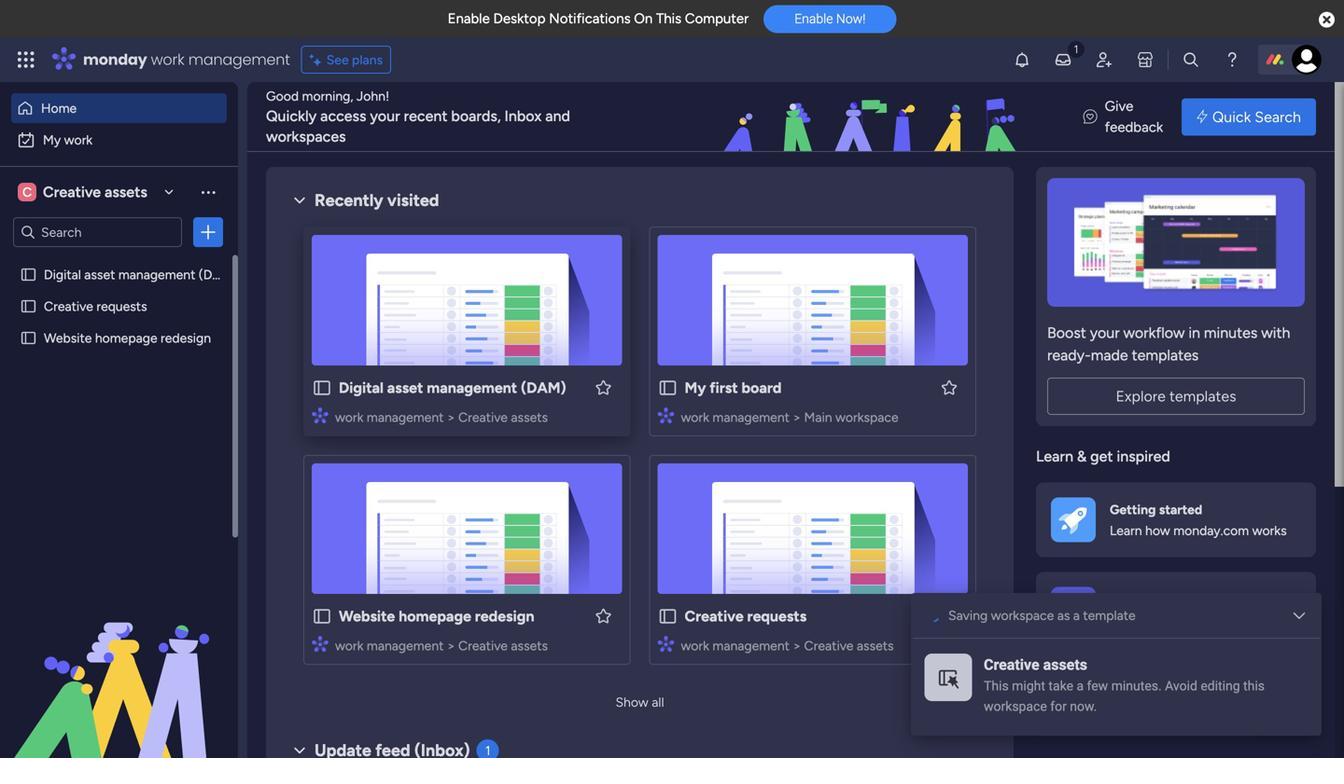 Task type: locate. For each thing, give the bounding box(es) containing it.
enable desktop notifications on this computer
[[448, 10, 749, 27]]

workspace image
[[18, 182, 36, 203]]

now!
[[836, 11, 866, 26]]

1 vertical spatial requests
[[747, 608, 807, 626]]

and right inbox
[[545, 107, 570, 125]]

a inside creative assets this might take a few minutes. avoid editing this workspace for now.
[[1077, 679, 1084, 694]]

0 vertical spatial website
[[44, 330, 92, 346]]

1 horizontal spatial redesign
[[475, 608, 534, 626]]

1 vertical spatial get
[[1170, 613, 1190, 629]]

1 horizontal spatial asset
[[387, 379, 423, 397]]

assets for creative requests
[[857, 638, 894, 654]]

enable
[[448, 10, 490, 27], [794, 11, 833, 26]]

lottie animation image for the right lottie animation "element"
[[612, 82, 1136, 153]]

assets for digital asset management (dam)
[[511, 410, 548, 426]]

0 vertical spatial digital
[[44, 267, 81, 283]]

1 horizontal spatial homepage
[[399, 608, 471, 626]]

see plans
[[326, 52, 383, 68]]

public board image
[[20, 266, 37, 284], [312, 378, 332, 399], [312, 607, 332, 627]]

1 vertical spatial templates
[[1169, 388, 1236, 406]]

add to favorites image for redesign
[[594, 607, 613, 626]]

my work
[[43, 132, 93, 148]]

options image
[[199, 223, 217, 242]]

a left few
[[1077, 679, 1084, 694]]

learn left the &
[[1036, 448, 1073, 466]]

learn down "help"
[[1110, 613, 1142, 629]]

1 horizontal spatial digital
[[339, 379, 384, 397]]

1 vertical spatial my
[[685, 379, 706, 397]]

list box
[[0, 255, 238, 606]]

0 horizontal spatial requests
[[96, 299, 147, 315]]

0 vertical spatial learn
[[1036, 448, 1073, 466]]

minutes.
[[1111, 679, 1162, 694]]

work for my
[[681, 410, 709, 426]]

started
[[1159, 502, 1202, 518]]

alert
[[923, 605, 944, 627]]

0 horizontal spatial your
[[370, 107, 400, 125]]

1 vertical spatial (dam)
[[521, 379, 566, 397]]

get inside the help center element
[[1170, 613, 1190, 629]]

boards,
[[451, 107, 501, 125]]

digital asset management (dam) for management
[[339, 379, 566, 397]]

public board image inside list box
[[20, 266, 37, 284]]

homepage
[[95, 330, 157, 346], [399, 608, 471, 626]]

invite members image
[[1095, 50, 1113, 69]]

0 vertical spatial homepage
[[95, 330, 157, 346]]

a
[[1073, 608, 1080, 624], [1077, 679, 1084, 694]]

this
[[656, 10, 681, 27], [984, 679, 1009, 694]]

workspaces
[[266, 128, 346, 146]]

1 vertical spatial website homepage redesign
[[339, 608, 534, 626]]

and inside the good morning, john! quickly access your recent boards, inbox and workspaces
[[545, 107, 570, 125]]

might
[[1012, 679, 1045, 694]]

0 horizontal spatial lottie animation image
[[0, 570, 238, 759]]

0 vertical spatial website homepage redesign
[[44, 330, 211, 346]]

1 vertical spatial website
[[339, 608, 395, 626]]

1 vertical spatial asset
[[387, 379, 423, 397]]

2 vertical spatial public board image
[[312, 607, 332, 627]]

good morning, john! quickly access your recent boards, inbox and workspaces
[[266, 88, 570, 146]]

and inside the help center element
[[1145, 613, 1167, 629]]

recent
[[404, 107, 448, 125]]

work management > creative assets
[[335, 410, 548, 426], [335, 638, 548, 654], [681, 638, 894, 654]]

learn inside the help center element
[[1110, 613, 1142, 629]]

management
[[188, 49, 290, 70], [118, 267, 195, 283], [427, 379, 517, 397], [367, 410, 444, 426], [713, 410, 790, 426], [367, 638, 444, 654], [713, 638, 790, 654]]

add to favorites image
[[594, 378, 613, 397], [940, 378, 959, 397], [594, 607, 613, 626], [940, 607, 959, 626]]

and
[[545, 107, 570, 125], [1145, 613, 1167, 629]]

recently
[[315, 190, 383, 210]]

2 enable from the left
[[794, 11, 833, 26]]

redesign inside quick search results "list box"
[[475, 608, 534, 626]]

lottie animation image for the bottommost lottie animation "element"
[[0, 570, 238, 759]]

creative
[[43, 183, 101, 201], [44, 299, 93, 315], [458, 410, 508, 426], [685, 608, 744, 626], [458, 638, 508, 654], [804, 638, 853, 654], [984, 657, 1039, 674]]

my inside option
[[43, 132, 61, 148]]

1 horizontal spatial digital asset management (dam)
[[339, 379, 566, 397]]

get down center
[[1170, 613, 1190, 629]]

0 vertical spatial lottie animation element
[[612, 82, 1136, 153]]

board
[[742, 379, 782, 397]]

templates
[[1132, 347, 1199, 364], [1169, 388, 1236, 406]]

assets
[[105, 183, 147, 201], [511, 410, 548, 426], [511, 638, 548, 654], [857, 638, 894, 654], [1043, 657, 1087, 674]]

my down home
[[43, 132, 61, 148]]

0 horizontal spatial digital asset management (dam)
[[44, 267, 237, 283]]

0 horizontal spatial this
[[656, 10, 681, 27]]

0 vertical spatial your
[[370, 107, 400, 125]]

list box containing digital asset management (dam)
[[0, 255, 238, 606]]

workspace right main
[[835, 410, 898, 426]]

few
[[1087, 679, 1108, 694]]

0 horizontal spatial my
[[43, 132, 61, 148]]

a right as
[[1073, 608, 1080, 624]]

0 horizontal spatial asset
[[84, 267, 115, 283]]

learn for learn & get inspired
[[1036, 448, 1073, 466]]

1 vertical spatial learn
[[1110, 523, 1142, 539]]

see plans button
[[301, 46, 391, 74]]

learn inside getting started learn how monday.com works
[[1110, 523, 1142, 539]]

inbox
[[504, 107, 542, 125]]

0 horizontal spatial creative requests
[[44, 299, 147, 315]]

learn and get support
[[1110, 613, 1239, 629]]

your up made
[[1090, 324, 1120, 342]]

website homepage redesign
[[44, 330, 211, 346], [339, 608, 534, 626]]

option
[[0, 258, 238, 262]]

1 horizontal spatial (dam)
[[521, 379, 566, 397]]

home
[[41, 100, 77, 116]]

1 vertical spatial digital asset management (dam)
[[339, 379, 566, 397]]

0 vertical spatial templates
[[1132, 347, 1199, 364]]

public board image for add to favorites image related to management
[[312, 378, 332, 399]]

1 horizontal spatial my
[[685, 379, 706, 397]]

dapulse close image
[[1319, 11, 1335, 30]]

templates down workflow
[[1132, 347, 1199, 364]]

workspace inside creative assets this might take a few minutes. avoid editing this workspace for now.
[[984, 700, 1047, 715]]

workspace down might
[[984, 700, 1047, 715]]

2 vertical spatial workspace
[[984, 700, 1047, 715]]

quickly
[[266, 107, 317, 125]]

my left first
[[685, 379, 706, 397]]

public board image for add to favorites image corresponding to redesign
[[312, 607, 332, 627]]

add to favorites image for management
[[594, 378, 613, 397]]

getting
[[1110, 502, 1156, 518]]

0 vertical spatial redesign
[[161, 330, 211, 346]]

0 vertical spatial public board image
[[20, 266, 37, 284]]

0 horizontal spatial redesign
[[161, 330, 211, 346]]

(dam) inside quick search results "list box"
[[521, 379, 566, 397]]

1 vertical spatial lottie animation image
[[0, 570, 238, 759]]

enable left the now!
[[794, 11, 833, 26]]

0 horizontal spatial (dam)
[[199, 267, 237, 283]]

1 vertical spatial creative requests
[[685, 608, 807, 626]]

1 image
[[1068, 38, 1085, 59]]

1 horizontal spatial website homepage redesign
[[339, 608, 534, 626]]

for
[[1050, 700, 1067, 715]]

digital for creative
[[44, 267, 81, 283]]

digital asset management (dam)
[[44, 267, 237, 283], [339, 379, 566, 397]]

digital asset management (dam) for requests
[[44, 267, 237, 283]]

1 vertical spatial redesign
[[475, 608, 534, 626]]

digital inside quick search results "list box"
[[339, 379, 384, 397]]

asset for requests
[[84, 267, 115, 283]]

0 horizontal spatial lottie animation element
[[0, 570, 238, 759]]

0 vertical spatial requests
[[96, 299, 147, 315]]

1 horizontal spatial lottie animation element
[[612, 82, 1136, 153]]

0 vertical spatial and
[[545, 107, 570, 125]]

1 horizontal spatial enable
[[794, 11, 833, 26]]

monday marketplace image
[[1136, 50, 1155, 69]]

1 horizontal spatial website
[[339, 608, 395, 626]]

with
[[1261, 324, 1290, 342]]

explore templates
[[1116, 388, 1236, 406]]

0 vertical spatial lottie animation image
[[612, 82, 1136, 153]]

close recently visited image
[[288, 189, 311, 212]]

workspace left as
[[991, 608, 1054, 624]]

1 vertical spatial homepage
[[399, 608, 471, 626]]

editing
[[1201, 679, 1240, 694]]

lottie animation image
[[612, 82, 1136, 153], [0, 570, 238, 759]]

workspace
[[835, 410, 898, 426], [991, 608, 1054, 624], [984, 700, 1047, 715]]

work management > creative assets for redesign
[[335, 638, 548, 654]]

enable inside button
[[794, 11, 833, 26]]

lottie animation element
[[612, 82, 1136, 153], [0, 570, 238, 759]]

this right on
[[656, 10, 681, 27]]

(dam)
[[199, 267, 237, 283], [521, 379, 566, 397]]

0 horizontal spatial and
[[545, 107, 570, 125]]

0 vertical spatial digital asset management (dam)
[[44, 267, 237, 283]]

this left might
[[984, 679, 1009, 694]]

requests inside quick search results "list box"
[[747, 608, 807, 626]]

website inside quick search results "list box"
[[339, 608, 395, 626]]

creative requests
[[44, 299, 147, 315], [685, 608, 807, 626]]

1 vertical spatial public board image
[[312, 378, 332, 399]]

0 vertical spatial my
[[43, 132, 61, 148]]

1 enable from the left
[[448, 10, 490, 27]]

your
[[370, 107, 400, 125], [1090, 324, 1120, 342]]

0 vertical spatial workspace
[[835, 410, 898, 426]]

and down center
[[1145, 613, 1167, 629]]

templates inside button
[[1169, 388, 1236, 406]]

0 horizontal spatial digital
[[44, 267, 81, 283]]

digital
[[44, 267, 81, 283], [339, 379, 384, 397]]

saving
[[948, 608, 988, 624]]

quick search
[[1212, 108, 1301, 126]]

asset
[[84, 267, 115, 283], [387, 379, 423, 397]]

my for my first board
[[685, 379, 706, 397]]

0 horizontal spatial enable
[[448, 10, 490, 27]]

1 element
[[477, 740, 499, 759]]

1 vertical spatial digital
[[339, 379, 384, 397]]

ready-
[[1047, 347, 1091, 364]]

0 vertical spatial asset
[[84, 267, 115, 283]]

this inside creative assets this might take a few minutes. avoid editing this workspace for now.
[[984, 679, 1009, 694]]

(dam) for work management > creative assets
[[521, 379, 566, 397]]

learn
[[1036, 448, 1073, 466], [1110, 523, 1142, 539], [1110, 613, 1142, 629]]

enable for enable now!
[[794, 11, 833, 26]]

management inside list box
[[118, 267, 195, 283]]

work management > creative assets for management
[[335, 410, 548, 426]]

1 horizontal spatial requests
[[747, 608, 807, 626]]

access
[[320, 107, 366, 125]]

1 horizontal spatial creative requests
[[685, 608, 807, 626]]

0 horizontal spatial homepage
[[95, 330, 157, 346]]

work
[[151, 49, 184, 70], [64, 132, 93, 148], [335, 410, 363, 426], [681, 410, 709, 426], [335, 638, 363, 654], [681, 638, 709, 654]]

learn & get inspired
[[1036, 448, 1170, 466]]

help center
[[1110, 592, 1180, 607]]

1 horizontal spatial and
[[1145, 613, 1167, 629]]

1 horizontal spatial get
[[1170, 613, 1190, 629]]

your down john!
[[370, 107, 400, 125]]

workspace inside quick search results "list box"
[[835, 410, 898, 426]]

&
[[1077, 448, 1087, 466]]

2 vertical spatial learn
[[1110, 613, 1142, 629]]

main
[[804, 410, 832, 426]]

1 vertical spatial and
[[1145, 613, 1167, 629]]

(dam) for creative requests
[[199, 267, 237, 283]]

search everything image
[[1182, 50, 1200, 69]]

asset inside list box
[[84, 267, 115, 283]]

learn down getting
[[1110, 523, 1142, 539]]

get right the &
[[1090, 448, 1113, 466]]

templates image image
[[1053, 178, 1299, 307]]

1 horizontal spatial your
[[1090, 324, 1120, 342]]

my
[[43, 132, 61, 148], [685, 379, 706, 397]]

1 horizontal spatial lottie animation image
[[612, 82, 1136, 153]]

quick search button
[[1182, 98, 1316, 136]]

0 vertical spatial (dam)
[[199, 267, 237, 283]]

boost
[[1047, 324, 1086, 342]]

requests
[[96, 299, 147, 315], [747, 608, 807, 626]]

website homepage redesign inside quick search results "list box"
[[339, 608, 534, 626]]

templates right explore
[[1169, 388, 1236, 406]]

asset for management
[[387, 379, 423, 397]]

1 vertical spatial a
[[1077, 679, 1084, 694]]

digital asset management (dam) inside quick search results "list box"
[[339, 379, 566, 397]]

creative inside creative assets this might take a few minutes. avoid editing this workspace for now.
[[984, 657, 1039, 674]]

1 horizontal spatial this
[[984, 679, 1009, 694]]

notifications image
[[1013, 50, 1031, 69]]

1 vertical spatial workspace
[[991, 608, 1054, 624]]

my inside quick search results "list box"
[[685, 379, 706, 397]]

enable left desktop
[[448, 10, 490, 27]]

0 vertical spatial get
[[1090, 448, 1113, 466]]

1 vertical spatial your
[[1090, 324, 1120, 342]]

asset inside quick search results "list box"
[[387, 379, 423, 397]]

0 horizontal spatial get
[[1090, 448, 1113, 466]]

v2 user feedback image
[[1083, 107, 1097, 128]]

workspace options image
[[199, 183, 217, 201]]

homepage inside quick search results "list box"
[[399, 608, 471, 626]]

sales
[[1162, 681, 1191, 697]]

> for management
[[447, 410, 455, 426]]

1 vertical spatial this
[[984, 679, 1009, 694]]

public board image
[[20, 298, 37, 315], [20, 329, 37, 347], [658, 378, 678, 399], [658, 607, 678, 627]]

Search in workspace field
[[39, 222, 156, 243]]

your inside boost your workflow in minutes with ready-made templates
[[1090, 324, 1120, 342]]

website
[[44, 330, 92, 346], [339, 608, 395, 626]]

0 vertical spatial creative requests
[[44, 299, 147, 315]]

show all button
[[608, 688, 672, 718]]

computer
[[685, 10, 749, 27]]



Task type: describe. For each thing, give the bounding box(es) containing it.
my first board
[[685, 379, 782, 397]]

update feed image
[[1054, 50, 1072, 69]]

notifications
[[549, 10, 631, 27]]

this
[[1243, 679, 1265, 694]]

first
[[710, 379, 738, 397]]

work for digital
[[335, 410, 363, 426]]

assets inside creative assets this might take a few minutes. avoid editing this workspace for now.
[[1043, 657, 1087, 674]]

enable for enable desktop notifications on this computer
[[448, 10, 490, 27]]

work for website
[[335, 638, 363, 654]]

show
[[616, 695, 648, 711]]

enable now!
[[794, 11, 866, 26]]

quick search results list box
[[288, 212, 991, 688]]

0 vertical spatial this
[[656, 10, 681, 27]]

home link
[[11, 93, 227, 123]]

creative assets
[[43, 183, 147, 201]]

monday work management
[[83, 49, 290, 70]]

how
[[1145, 523, 1170, 539]]

workspace selection element
[[18, 181, 150, 203]]

on
[[634, 10, 653, 27]]

enable now! button
[[764, 5, 896, 33]]

get for support
[[1170, 613, 1190, 629]]

my work link
[[11, 125, 227, 155]]

all
[[652, 695, 664, 711]]

help
[[1110, 592, 1138, 607]]

saving workspace as a template
[[948, 608, 1136, 624]]

assets inside the workspace selection element
[[105, 183, 147, 201]]

digital for work
[[339, 379, 384, 397]]

select product image
[[17, 50, 35, 69]]

recently visited
[[315, 190, 439, 210]]

your inside the good morning, john! quickly access your recent boards, inbox and workspaces
[[370, 107, 400, 125]]

john!
[[357, 88, 389, 104]]

creative inside list box
[[44, 299, 93, 315]]

contact sales element
[[1036, 662, 1316, 737]]

add to favorites image for board
[[940, 378, 959, 397]]

quick
[[1212, 108, 1251, 126]]

center
[[1141, 592, 1180, 607]]

work for creative
[[681, 638, 709, 654]]

see
[[326, 52, 349, 68]]

made
[[1091, 347, 1128, 364]]

help center element
[[1036, 573, 1316, 647]]

c
[[22, 184, 32, 200]]

getting started learn how monday.com works
[[1110, 502, 1287, 539]]

support
[[1193, 613, 1239, 629]]

give feedback
[[1105, 98, 1163, 136]]

getting started element
[[1036, 483, 1316, 558]]

minutes
[[1204, 324, 1257, 342]]

> for board
[[793, 410, 801, 426]]

contact sales
[[1110, 681, 1191, 697]]

requests inside list box
[[96, 299, 147, 315]]

works
[[1252, 523, 1287, 539]]

boost your workflow in minutes with ready-made templates
[[1047, 324, 1290, 364]]

0 vertical spatial a
[[1073, 608, 1080, 624]]

0 horizontal spatial website
[[44, 330, 92, 346]]

avoid
[[1165, 679, 1197, 694]]

loading image
[[923, 605, 944, 627]]

learn for learn and get support
[[1110, 613, 1142, 629]]

take
[[1049, 679, 1073, 694]]

as
[[1057, 608, 1070, 624]]

inspired
[[1117, 448, 1170, 466]]

> for redesign
[[447, 638, 455, 654]]

feedback
[[1105, 119, 1163, 136]]

home option
[[11, 93, 227, 123]]

templates inside boost your workflow in minutes with ready-made templates
[[1132, 347, 1199, 364]]

monday.com
[[1173, 523, 1249, 539]]

desktop
[[493, 10, 546, 27]]

v2 bolt switch image
[[1197, 107, 1208, 127]]

now.
[[1070, 700, 1097, 715]]

visited
[[387, 190, 439, 210]]

explore
[[1116, 388, 1166, 406]]

in
[[1188, 324, 1200, 342]]

contact
[[1110, 681, 1159, 697]]

template
[[1083, 608, 1136, 624]]

good
[[266, 88, 299, 104]]

creative requests inside quick search results "list box"
[[685, 608, 807, 626]]

explore templates button
[[1047, 378, 1305, 415]]

creative inside the workspace selection element
[[43, 183, 101, 201]]

workflow
[[1123, 324, 1185, 342]]

my work option
[[11, 125, 227, 155]]

get for inspired
[[1090, 448, 1113, 466]]

john smith image
[[1292, 45, 1322, 75]]

search
[[1255, 108, 1301, 126]]

assets for website homepage redesign
[[511, 638, 548, 654]]

close update feed (inbox) image
[[288, 740, 311, 759]]

plans
[[352, 52, 383, 68]]

0 horizontal spatial website homepage redesign
[[44, 330, 211, 346]]

work inside option
[[64, 132, 93, 148]]

morning,
[[302, 88, 353, 104]]

1 vertical spatial lottie animation element
[[0, 570, 238, 759]]

creative assets this might take a few minutes. avoid editing this workspace for now.
[[984, 657, 1265, 715]]

work management > main workspace
[[681, 410, 898, 426]]

give
[[1105, 98, 1133, 115]]

monday
[[83, 49, 147, 70]]

my for my work
[[43, 132, 61, 148]]

help image
[[1223, 50, 1241, 69]]

show all
[[616, 695, 664, 711]]



Task type: vqa. For each thing, say whether or not it's contained in the screenshot.
See
yes



